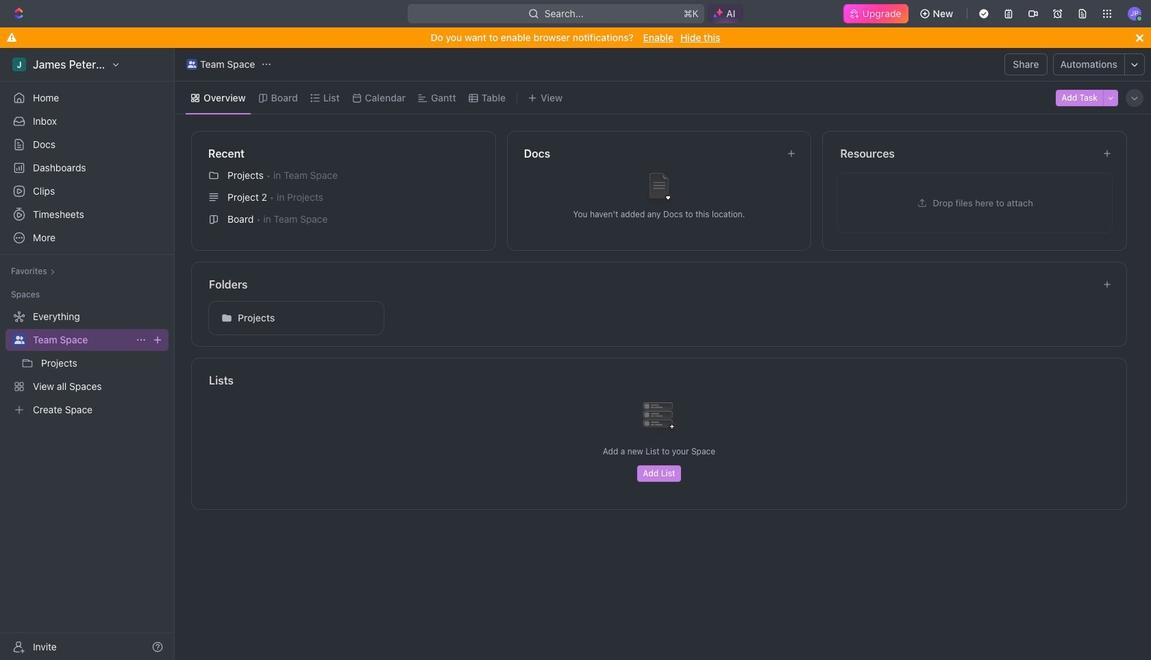 Task type: locate. For each thing, give the bounding box(es) containing it.
no most used docs image
[[632, 162, 687, 217]]

tree inside sidebar navigation
[[5, 306, 169, 421]]

1 horizontal spatial user group image
[[188, 61, 196, 68]]

0 vertical spatial user group image
[[188, 61, 196, 68]]

user group image
[[188, 61, 196, 68], [14, 336, 24, 344]]

sidebar navigation
[[0, 48, 178, 660]]

tree
[[5, 306, 169, 421]]

0 horizontal spatial user group image
[[14, 336, 24, 344]]

1 vertical spatial user group image
[[14, 336, 24, 344]]



Task type: vqa. For each thing, say whether or not it's contained in the screenshot.
'user group' image within the Sidebar NAVIGATION
yes



Task type: describe. For each thing, give the bounding box(es) containing it.
no lists icon. image
[[632, 391, 687, 446]]

james peterson's workspace, , element
[[12, 58, 26, 71]]

user group image inside 'tree'
[[14, 336, 24, 344]]



